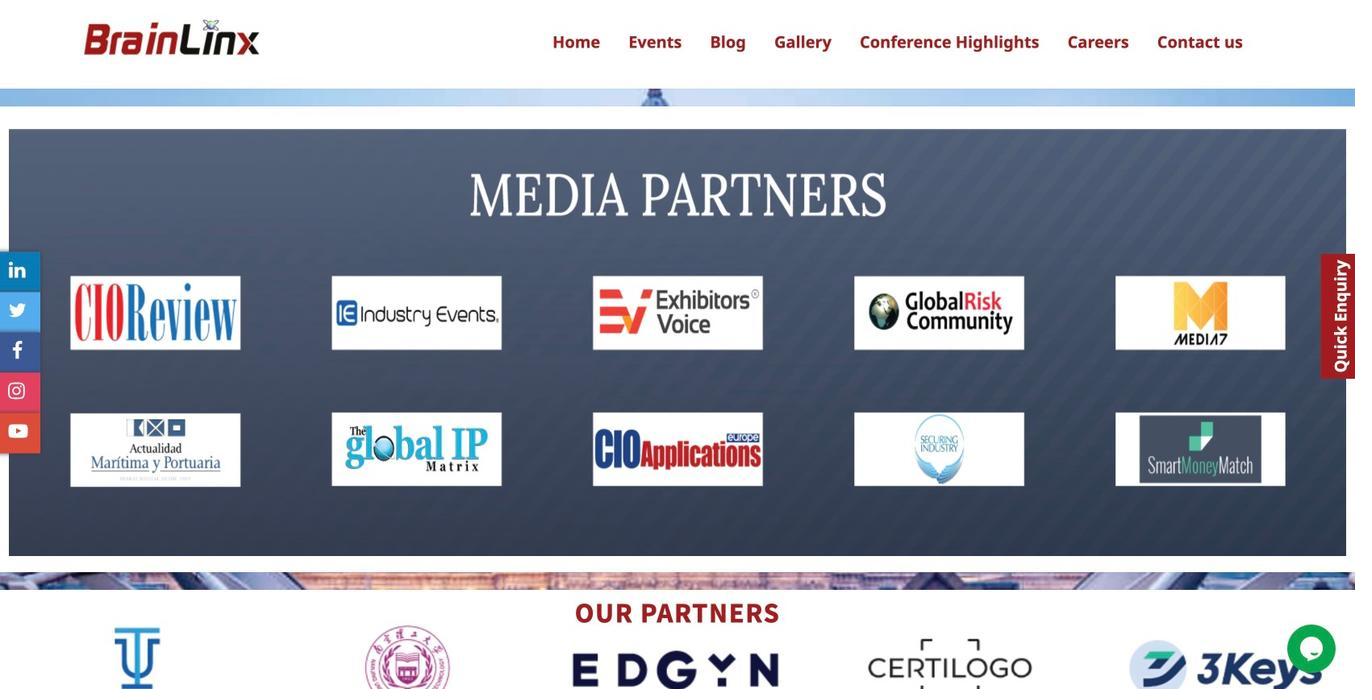 Task type: describe. For each thing, give the bounding box(es) containing it.
facebook image
[[12, 341, 23, 360]]

unitalen image
[[9, 626, 263, 690]]

twitter image
[[9, 301, 27, 320]]

brainlinx logo image
[[80, 13, 261, 70]]

edgyn image
[[550, 626, 805, 690]]

3 keys image
[[1091, 626, 1346, 690]]



Task type: vqa. For each thing, say whether or not it's contained in the screenshot.
Enter Your Phone Number text box
no



Task type: locate. For each thing, give the bounding box(es) containing it.
instagram image
[[8, 381, 25, 401]]

youtube play image
[[8, 422, 28, 441]]

certilogo image
[[821, 626, 1075, 690]]

linkedin image
[[9, 260, 25, 280]]

nanjing university image
[[279, 626, 534, 690]]



